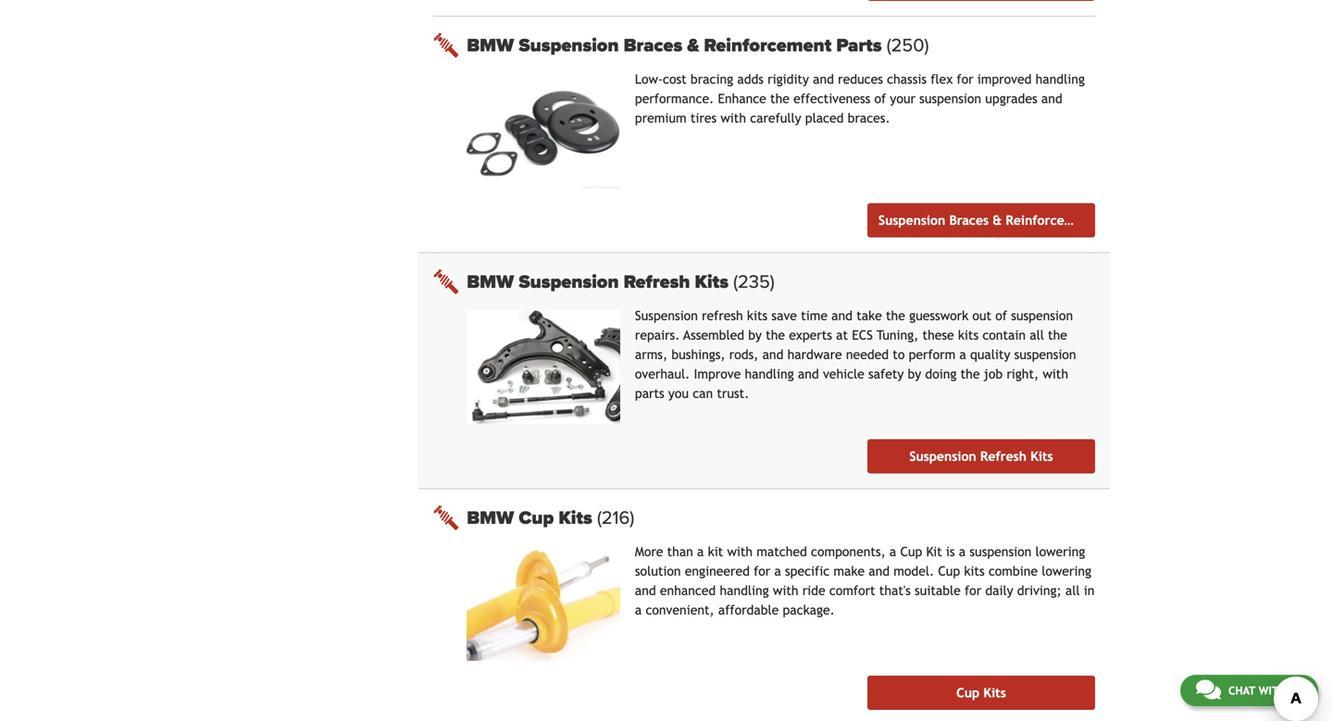 Task type: describe. For each thing, give the bounding box(es) containing it.
0 vertical spatial kits
[[747, 308, 768, 323]]

0 horizontal spatial by
[[748, 328, 762, 342]]

effectiveness
[[793, 91, 871, 106]]

improved
[[977, 72, 1032, 86]]

1 horizontal spatial by
[[908, 366, 921, 381]]

1 vertical spatial for
[[754, 564, 770, 579]]

guesswork
[[909, 308, 969, 323]]

with left ride
[[773, 583, 799, 598]]

more than a kit with matched components, a cup kit is a suspension lowering solution engineered for a specific make and model. cup kits combine lowering and enhanced handling with ride comfort that's suitable for daily driving; all in a convenient, affordable package.
[[635, 545, 1095, 618]]

save
[[772, 308, 797, 323]]

solution
[[635, 564, 681, 579]]

adds
[[737, 72, 764, 86]]

with inside chat with us 'link'
[[1259, 684, 1286, 697]]

quality
[[970, 347, 1010, 362]]

safety
[[868, 366, 904, 381]]

that's
[[879, 583, 911, 598]]

upgrades
[[985, 91, 1037, 106]]

with inside the suspension refresh kits save time and take the guesswork out of suspension repairs. assembled by the experts at ecs tuning, these kits contain all the arms, bushings, rods, and hardware needed to perform a quality suspension overhaul. improve handling and vehicle safety by doing the job right, with parts you can trust.
[[1043, 366, 1068, 381]]

your
[[890, 91, 916, 106]]

0 horizontal spatial braces
[[624, 34, 682, 56]]

suspension refresh kits save time and take the guesswork out of suspension repairs. assembled by the experts at ecs tuning, these kits contain all the arms, bushings, rods, and hardware needed to perform a quality suspension overhaul. improve handling and vehicle safety by doing the job right, with parts you can trust.
[[635, 308, 1076, 401]]

a down matched
[[774, 564, 781, 579]]

kits inside more than a kit with matched components, a cup kit is a suspension lowering solution engineered for a specific make and model. cup kits combine lowering and enhanced handling with ride comfort that's suitable for daily driving; all in a convenient, affordable package.
[[964, 564, 985, 579]]

carefully
[[750, 110, 801, 125]]

bmw                                                                                    suspension braces & reinforcement parts link
[[467, 34, 1095, 56]]

than
[[667, 545, 693, 559]]

and right the rods,
[[762, 347, 784, 362]]

and down hardware
[[798, 366, 819, 381]]

for inside low-cost bracing adds rigidity and reduces chassis flex for improved handling performance. enhance the effectiveness of your suspension upgrades and premium tires with carefully placed braces.
[[957, 72, 974, 86]]

rods,
[[729, 347, 759, 362]]

vehicle
[[823, 366, 864, 381]]

enhanced
[[660, 583, 716, 598]]

the right contain
[[1048, 328, 1067, 342]]

daily
[[985, 583, 1013, 598]]

kit
[[708, 545, 723, 559]]

low-
[[635, 72, 663, 86]]

1 vertical spatial reinforcement
[[1006, 213, 1096, 228]]

cup kits
[[956, 686, 1006, 701]]

a left convenient,
[[635, 603, 642, 618]]

contain
[[983, 328, 1026, 342]]

1 vertical spatial lowering
[[1042, 564, 1092, 579]]

suspension braces & reinforcement parts link
[[867, 203, 1130, 237]]

all inside more than a kit with matched components, a cup kit is a suspension lowering solution engineered for a specific make and model. cup kits combine lowering and enhanced handling with ride comfort that's suitable for daily driving; all in a convenient, affordable package.
[[1065, 583, 1080, 598]]

a up model.
[[890, 545, 896, 559]]

handling inside the suspension refresh kits save time and take the guesswork out of suspension repairs. assembled by the experts at ecs tuning, these kits contain all the arms, bushings, rods, and hardware needed to perform a quality suspension overhaul. improve handling and vehicle safety by doing the job right, with parts you can trust.
[[745, 366, 794, 381]]

low-cost bracing adds rigidity and reduces chassis flex for improved handling performance. enhance the effectiveness of your suspension upgrades and premium tires with carefully placed braces.
[[635, 72, 1085, 125]]

placed
[[805, 110, 844, 125]]

cup kits link
[[867, 676, 1095, 710]]

cup kits thumbnail image image
[[467, 546, 620, 661]]

chat with us
[[1228, 684, 1303, 697]]

cost
[[663, 72, 687, 86]]

braces.
[[848, 110, 890, 125]]

0 vertical spatial reinforcement
[[704, 34, 832, 56]]

convenient,
[[646, 603, 714, 618]]

job
[[984, 366, 1003, 381]]

improve
[[694, 366, 741, 381]]

at
[[836, 328, 848, 342]]

driving;
[[1017, 583, 1062, 598]]

tires
[[691, 110, 717, 125]]

experts
[[789, 328, 832, 342]]

and down solution at the bottom of the page
[[635, 583, 656, 598]]

assembled
[[683, 328, 744, 342]]

model.
[[894, 564, 934, 579]]

affordable
[[718, 603, 779, 618]]

bmw for bmw                                                                                    suspension braces & reinforcement parts
[[467, 34, 514, 56]]

0 horizontal spatial refresh
[[624, 271, 690, 293]]

suspension inside more than a kit with matched components, a cup kit is a suspension lowering solution engineered for a specific make and model. cup kits combine lowering and enhanced handling with ride comfort that's suitable for daily driving; all in a convenient, affordable package.
[[970, 545, 1032, 559]]

overhaul.
[[635, 366, 690, 381]]

perform
[[909, 347, 956, 362]]

needed
[[846, 347, 889, 362]]

1 vertical spatial refresh
[[980, 449, 1027, 464]]

trust.
[[717, 386, 749, 401]]

chat
[[1228, 684, 1255, 697]]

premium
[[635, 110, 687, 125]]

of inside the suspension refresh kits save time and take the guesswork out of suspension repairs. assembled by the experts at ecs tuning, these kits contain all the arms, bushings, rods, and hardware needed to perform a quality suspension overhaul. improve handling and vehicle safety by doing the job right, with parts you can trust.
[[995, 308, 1007, 323]]

components,
[[811, 545, 886, 559]]

with right kit
[[727, 545, 753, 559]]

and up 'at'
[[832, 308, 853, 323]]

chat with us link
[[1180, 675, 1318, 706]]

ecs
[[852, 328, 873, 342]]

1 vertical spatial kits
[[958, 328, 979, 342]]

arms,
[[635, 347, 668, 362]]

bmw                                                                                    suspension refresh kits link
[[467, 271, 1095, 293]]

of inside low-cost bracing adds rigidity and reduces chassis flex for improved handling performance. enhance the effectiveness of your suspension upgrades and premium tires with carefully placed braces.
[[874, 91, 886, 106]]

2 vertical spatial for
[[965, 583, 981, 598]]

right,
[[1007, 366, 1039, 381]]

out
[[972, 308, 992, 323]]

time
[[801, 308, 828, 323]]

flex
[[931, 72, 953, 86]]

us
[[1289, 684, 1303, 697]]

and up effectiveness
[[813, 72, 834, 86]]

suspension braces & reinforcement parts
[[878, 213, 1130, 228]]

refresh
[[702, 308, 743, 323]]



Task type: locate. For each thing, give the bounding box(es) containing it.
performance.
[[635, 91, 714, 106]]

0 vertical spatial &
[[687, 34, 699, 56]]

cup inside cup kits link
[[956, 686, 980, 701]]

all left in
[[1065, 583, 1080, 598]]

of up "braces."
[[874, 91, 886, 106]]

and
[[813, 72, 834, 86], [1041, 91, 1062, 106], [832, 308, 853, 323], [762, 347, 784, 362], [798, 366, 819, 381], [869, 564, 890, 579], [635, 583, 656, 598]]

can
[[693, 386, 713, 401]]

a right the "is"
[[959, 545, 966, 559]]

ride
[[802, 583, 825, 598]]

a inside the suspension refresh kits save time and take the guesswork out of suspension repairs. assembled by the experts at ecs tuning, these kits contain all the arms, bushings, rods, and hardware needed to perform a quality suspension overhaul. improve handling and vehicle safety by doing the job right, with parts you can trust.
[[959, 347, 966, 362]]

bmw                                                                                    cup kits
[[467, 507, 597, 529]]

the inside low-cost bracing adds rigidity and reduces chassis flex for improved handling performance. enhance the effectiveness of your suspension upgrades and premium tires with carefully placed braces.
[[770, 91, 790, 106]]

1 horizontal spatial all
[[1065, 583, 1080, 598]]

suspension inside the suspension refresh kits save time and take the guesswork out of suspension repairs. assembled by the experts at ecs tuning, these kits contain all the arms, bushings, rods, and hardware needed to perform a quality suspension overhaul. improve handling and vehicle safety by doing the job right, with parts you can trust.
[[635, 308, 698, 323]]

0 vertical spatial bmw
[[467, 34, 514, 56]]

0 horizontal spatial all
[[1030, 328, 1044, 342]]

suspension up right,
[[1014, 347, 1076, 362]]

by down perform
[[908, 366, 921, 381]]

bracing
[[691, 72, 733, 86]]

bmw
[[467, 34, 514, 56], [467, 271, 514, 293], [467, 507, 514, 529]]

1 horizontal spatial parts
[[1100, 213, 1130, 228]]

suspension refresh kits
[[909, 449, 1053, 464]]

suspension refresh kits link
[[867, 440, 1095, 474]]

0 vertical spatial by
[[748, 328, 762, 342]]

take
[[857, 308, 882, 323]]

2 vertical spatial handling
[[720, 583, 769, 598]]

suitable
[[915, 583, 961, 598]]

1 vertical spatial of
[[995, 308, 1007, 323]]

all
[[1030, 328, 1044, 342], [1065, 583, 1080, 598]]

suspension
[[919, 91, 981, 106], [1011, 308, 1073, 323], [1014, 347, 1076, 362], [970, 545, 1032, 559]]

0 horizontal spatial reinforcement
[[704, 34, 832, 56]]

refresh
[[624, 271, 690, 293], [980, 449, 1027, 464]]

all inside the suspension refresh kits save time and take the guesswork out of suspension repairs. assembled by the experts at ecs tuning, these kits contain all the arms, bushings, rods, and hardware needed to perform a quality suspension overhaul. improve handling and vehicle safety by doing the job right, with parts you can trust.
[[1030, 328, 1044, 342]]

1 vertical spatial bmw
[[467, 271, 514, 293]]

to
[[893, 347, 905, 362]]

all right contain
[[1030, 328, 1044, 342]]

1 horizontal spatial reinforcement
[[1006, 213, 1096, 228]]

3 bmw from the top
[[467, 507, 514, 529]]

0 horizontal spatial &
[[687, 34, 699, 56]]

suspension for suspension refresh kits
[[909, 449, 976, 464]]

the up carefully
[[770, 91, 790, 106]]

these
[[923, 328, 954, 342]]

is
[[946, 545, 955, 559]]

rigidity
[[768, 72, 809, 86]]

of
[[874, 91, 886, 106], [995, 308, 1007, 323]]

bmw                                                                                    suspension braces & reinforcement parts
[[467, 34, 887, 56]]

a left kit
[[697, 545, 704, 559]]

0 vertical spatial braces
[[624, 34, 682, 56]]

and up that's
[[869, 564, 890, 579]]

engineered
[[685, 564, 750, 579]]

bushings,
[[672, 347, 725, 362]]

2 vertical spatial kits
[[964, 564, 985, 579]]

0 vertical spatial handling
[[1036, 72, 1085, 86]]

refresh up repairs. at the top
[[624, 271, 690, 293]]

with right right,
[[1043, 366, 1068, 381]]

bmw                                                                                    cup kits link
[[467, 507, 1095, 529]]

1 horizontal spatial refresh
[[980, 449, 1027, 464]]

handling inside more than a kit with matched components, a cup kit is a suspension lowering solution engineered for a specific make and model. cup kits combine lowering and enhanced handling with ride comfort that's suitable for daily driving; all in a convenient, affordable package.
[[720, 583, 769, 598]]

0 vertical spatial all
[[1030, 328, 1044, 342]]

comments image
[[1196, 679, 1221, 701]]

for down matched
[[754, 564, 770, 579]]

0 vertical spatial for
[[957, 72, 974, 86]]

more
[[635, 545, 663, 559]]

2 bmw from the top
[[467, 271, 514, 293]]

handling
[[1036, 72, 1085, 86], [745, 366, 794, 381], [720, 583, 769, 598]]

0 vertical spatial of
[[874, 91, 886, 106]]

suspension for suspension braces & reinforcement parts
[[878, 213, 945, 228]]

kits left combine
[[964, 564, 985, 579]]

1 vertical spatial by
[[908, 366, 921, 381]]

bmw for bmw                                                                                    cup kits
[[467, 507, 514, 529]]

1 horizontal spatial braces
[[949, 213, 989, 228]]

0 vertical spatial lowering
[[1035, 545, 1085, 559]]

a
[[959, 347, 966, 362], [697, 545, 704, 559], [890, 545, 896, 559], [959, 545, 966, 559], [774, 564, 781, 579], [635, 603, 642, 618]]

with
[[721, 110, 746, 125], [1043, 366, 1068, 381], [727, 545, 753, 559], [773, 583, 799, 598], [1259, 684, 1286, 697]]

2 vertical spatial bmw
[[467, 507, 514, 529]]

tuning,
[[877, 328, 919, 342]]

of right out
[[995, 308, 1007, 323]]

1 bmw from the top
[[467, 34, 514, 56]]

you
[[668, 386, 689, 401]]

handling down the rods,
[[745, 366, 794, 381]]

braces inside suspension braces & reinforcement parts link
[[949, 213, 989, 228]]

and right upgrades at the right of the page
[[1041, 91, 1062, 106]]

parts inside suspension braces & reinforcement parts link
[[1100, 213, 1130, 228]]

0 horizontal spatial parts
[[836, 34, 882, 56]]

the left job
[[961, 366, 980, 381]]

bmw for bmw                                                                                    suspension refresh kits
[[467, 271, 514, 293]]

reduces
[[838, 72, 883, 86]]

suspension braces & reinforcement parts thumbnail image image
[[467, 73, 620, 188]]

0 vertical spatial parts
[[836, 34, 882, 56]]

repairs.
[[635, 328, 680, 342]]

specific
[[785, 564, 830, 579]]

the down save
[[766, 328, 785, 342]]

make
[[834, 564, 865, 579]]

doing
[[925, 366, 957, 381]]

kits
[[747, 308, 768, 323], [958, 328, 979, 342], [964, 564, 985, 579]]

chassis
[[887, 72, 927, 86]]

1 vertical spatial braces
[[949, 213, 989, 228]]

matched
[[757, 545, 807, 559]]

the up the tuning,
[[886, 308, 905, 323]]

hardware
[[787, 347, 842, 362]]

refresh down job
[[980, 449, 1027, 464]]

for left daily
[[965, 583, 981, 598]]

0 horizontal spatial of
[[874, 91, 886, 106]]

suspension up combine
[[970, 545, 1032, 559]]

in
[[1084, 583, 1095, 598]]

lowering up the driving;
[[1035, 545, 1085, 559]]

with inside low-cost bracing adds rigidity and reduces chassis flex for improved handling performance. enhance the effectiveness of your suspension upgrades and premium tires with carefully placed braces.
[[721, 110, 746, 125]]

kit
[[926, 545, 942, 559]]

reinforcement
[[704, 34, 832, 56], [1006, 213, 1096, 228]]

1 vertical spatial parts
[[1100, 213, 1130, 228]]

kits down out
[[958, 328, 979, 342]]

0 vertical spatial refresh
[[624, 271, 690, 293]]

with down enhance
[[721, 110, 746, 125]]

suspension for suspension refresh kits save time and take the guesswork out of suspension repairs. assembled by the experts at ecs tuning, these kits contain all the arms, bushings, rods, and hardware needed to perform a quality suspension overhaul. improve handling and vehicle safety by doing the job right, with parts you can trust.
[[635, 308, 698, 323]]

enhance
[[718, 91, 766, 106]]

parts
[[635, 386, 664, 401]]

1 horizontal spatial of
[[995, 308, 1007, 323]]

for right the flex
[[957, 72, 974, 86]]

1 horizontal spatial &
[[993, 213, 1002, 228]]

kits left save
[[747, 308, 768, 323]]

handling up upgrades at the right of the page
[[1036, 72, 1085, 86]]

with left us
[[1259, 684, 1286, 697]]

by up the rods,
[[748, 328, 762, 342]]

suspension
[[519, 34, 619, 56], [878, 213, 945, 228], [519, 271, 619, 293], [635, 308, 698, 323], [909, 449, 976, 464]]

1 vertical spatial handling
[[745, 366, 794, 381]]

1 vertical spatial all
[[1065, 583, 1080, 598]]

lowering up in
[[1042, 564, 1092, 579]]

suspension inside low-cost bracing adds rigidity and reduces chassis flex for improved handling performance. enhance the effectiveness of your suspension upgrades and premium tires with carefully placed braces.
[[919, 91, 981, 106]]

combine
[[989, 564, 1038, 579]]

suspension refresh kits thumbnail image image
[[467, 309, 620, 425]]

suspension down the flex
[[919, 91, 981, 106]]

handling inside low-cost bracing adds rigidity and reduces chassis flex for improved handling performance. enhance the effectiveness of your suspension upgrades and premium tires with carefully placed braces.
[[1036, 72, 1085, 86]]

handling up affordable
[[720, 583, 769, 598]]

lowering
[[1035, 545, 1085, 559], [1042, 564, 1092, 579]]

suspension up contain
[[1011, 308, 1073, 323]]

a left quality
[[959, 347, 966, 362]]

1 vertical spatial &
[[993, 213, 1002, 228]]

the
[[770, 91, 790, 106], [886, 308, 905, 323], [766, 328, 785, 342], [1048, 328, 1067, 342], [961, 366, 980, 381]]

bmw                                                                                    suspension refresh kits
[[467, 271, 733, 293]]

comfort
[[829, 583, 875, 598]]

parts
[[836, 34, 882, 56], [1100, 213, 1130, 228]]

package.
[[783, 603, 835, 618]]



Task type: vqa. For each thing, say whether or not it's contained in the screenshot.
4th the m54
no



